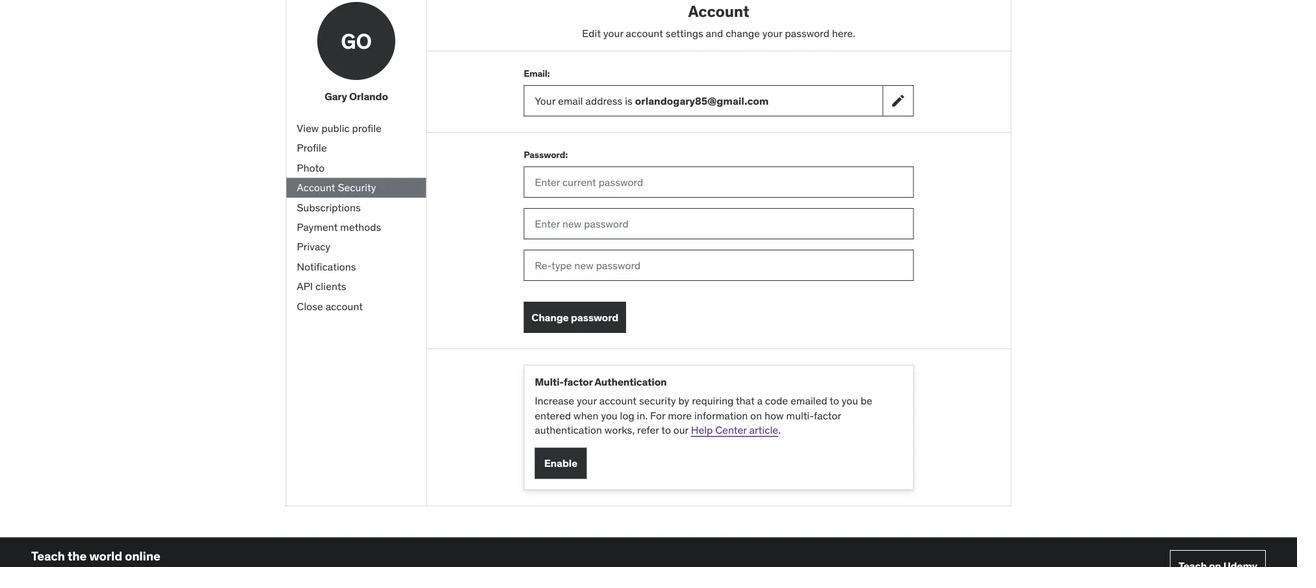 Task type: vqa. For each thing, say whether or not it's contained in the screenshot.
Help
yes



Task type: describe. For each thing, give the bounding box(es) containing it.
gary orlando
[[325, 90, 388, 103]]

notifications
[[297, 260, 356, 273]]

in.
[[637, 409, 648, 422]]

that
[[736, 394, 755, 407]]

is
[[625, 94, 633, 107]]

password inside button
[[571, 311, 618, 324]]

privacy
[[297, 240, 331, 253]]

orlando
[[349, 90, 388, 103]]

help
[[691, 423, 713, 436]]

world
[[89, 548, 122, 564]]

multi-
[[786, 409, 814, 422]]

subscriptions link
[[286, 198, 426, 217]]

here.
[[832, 26, 856, 40]]

our
[[674, 423, 689, 436]]

Enter new password password field
[[524, 208, 914, 239]]

photo
[[297, 161, 325, 174]]

increase
[[535, 394, 574, 407]]

requiring
[[692, 394, 734, 407]]

password:
[[524, 149, 568, 160]]

profile
[[297, 141, 327, 155]]

your email address is orlandogary85@gmail.com
[[535, 94, 769, 107]]

log
[[620, 409, 635, 422]]

teach
[[31, 548, 65, 564]]

api
[[297, 280, 313, 293]]

email:
[[524, 68, 550, 79]]

subscriptions
[[297, 200, 361, 214]]

notifications link
[[286, 257, 426, 277]]

enable
[[544, 457, 578, 470]]

account inside the view public profile profile photo account security subscriptions payment methods privacy notifications api clients close account
[[326, 299, 363, 313]]

Re-type new password password field
[[524, 250, 914, 281]]

information
[[695, 409, 748, 422]]

0 horizontal spatial you
[[601, 409, 618, 422]]

be
[[861, 394, 873, 407]]

orlandogary85@gmail.com
[[635, 94, 769, 107]]

a
[[757, 394, 763, 407]]

photo link
[[286, 158, 426, 178]]

account security link
[[286, 178, 426, 198]]

profile
[[352, 121, 382, 135]]

privacy link
[[286, 237, 426, 257]]

methods
[[340, 220, 381, 234]]

gary
[[325, 90, 347, 103]]

account inside the view public profile profile photo account security subscriptions payment methods privacy notifications api clients close account
[[297, 181, 335, 194]]

your inside increase your account security by requiring that a code emailed to you be entered when you log in. for more information on how multi-factor authentication works, refer to our
[[577, 394, 597, 407]]

0 horizontal spatial factor
[[564, 375, 593, 389]]

0 horizontal spatial to
[[662, 423, 671, 436]]

close account link
[[286, 296, 426, 316]]

how
[[765, 409, 784, 422]]

email
[[558, 94, 583, 107]]

online
[[125, 548, 160, 564]]

for
[[650, 409, 666, 422]]

article
[[749, 423, 778, 436]]

go
[[341, 28, 372, 54]]

teach the world online
[[31, 548, 160, 564]]

account edit your account settings and change your password here.
[[582, 1, 856, 40]]

close
[[297, 299, 323, 313]]

change
[[726, 26, 760, 40]]



Task type: locate. For each thing, give the bounding box(es) containing it.
emailed
[[791, 394, 828, 407]]

password left here.
[[785, 26, 830, 40]]

address
[[586, 94, 623, 107]]

factor down emailed
[[814, 409, 841, 422]]

1 vertical spatial you
[[601, 409, 618, 422]]

1 horizontal spatial to
[[830, 394, 839, 407]]

.
[[778, 423, 781, 436]]

2 horizontal spatial your
[[763, 26, 783, 40]]

0 horizontal spatial password
[[571, 311, 618, 324]]

0 vertical spatial to
[[830, 394, 839, 407]]

you left be
[[842, 394, 858, 407]]

to right emailed
[[830, 394, 839, 407]]

1 vertical spatial factor
[[814, 409, 841, 422]]

factor inside increase your account security by requiring that a code emailed to you be entered when you log in. for more information on how multi-factor authentication works, refer to our
[[814, 409, 841, 422]]

center
[[715, 423, 747, 436]]

account inside increase your account security by requiring that a code emailed to you be entered when you log in. for more information on how multi-factor authentication works, refer to our
[[599, 394, 637, 407]]

authentication
[[595, 375, 667, 389]]

view public profile profile photo account security subscriptions payment methods privacy notifications api clients close account
[[297, 121, 382, 313]]

multi-
[[535, 375, 564, 389]]

when
[[574, 409, 599, 422]]

account down api clients link
[[326, 299, 363, 313]]

edit email image
[[891, 93, 906, 109]]

account left settings
[[626, 26, 663, 40]]

your right edit
[[604, 26, 623, 40]]

2 vertical spatial account
[[599, 394, 637, 407]]

password inside account edit your account settings and change your password here.
[[785, 26, 830, 40]]

0 horizontal spatial your
[[577, 394, 597, 407]]

to
[[830, 394, 839, 407], [662, 423, 671, 436]]

your up when
[[577, 394, 597, 407]]

enable button
[[535, 448, 587, 479]]

increase your account security by requiring that a code emailed to you be entered when you log in. for more information on how multi-factor authentication works, refer to our
[[535, 394, 873, 436]]

view
[[297, 121, 319, 135]]

0 vertical spatial account
[[688, 1, 749, 21]]

your
[[535, 94, 556, 107]]

your right "change" on the top right of page
[[763, 26, 783, 40]]

the
[[68, 548, 87, 564]]

account up and
[[688, 1, 749, 21]]

1 vertical spatial password
[[571, 311, 618, 324]]

api clients link
[[286, 277, 426, 296]]

security
[[639, 394, 676, 407]]

1 horizontal spatial account
[[688, 1, 749, 21]]

help center article .
[[691, 423, 781, 436]]

0 vertical spatial you
[[842, 394, 858, 407]]

account
[[688, 1, 749, 21], [297, 181, 335, 194]]

change password
[[532, 311, 618, 324]]

account inside account edit your account settings and change your password here.
[[626, 26, 663, 40]]

account inside account edit your account settings and change your password here.
[[688, 1, 749, 21]]

clients
[[316, 280, 346, 293]]

change password button
[[524, 302, 626, 333]]

1 horizontal spatial password
[[785, 26, 830, 40]]

profile link
[[286, 138, 426, 158]]

authentication
[[535, 423, 602, 436]]

settings
[[666, 26, 703, 40]]

0 vertical spatial account
[[626, 26, 663, 40]]

view public profile link
[[286, 118, 426, 138]]

help center article link
[[691, 423, 778, 436]]

1 vertical spatial account
[[326, 299, 363, 313]]

and
[[706, 26, 723, 40]]

0 vertical spatial password
[[785, 26, 830, 40]]

0 horizontal spatial account
[[297, 181, 335, 194]]

1 vertical spatial to
[[662, 423, 671, 436]]

change
[[532, 311, 569, 324]]

public
[[322, 121, 350, 135]]

on
[[751, 409, 762, 422]]

1 vertical spatial account
[[297, 181, 335, 194]]

to left our on the bottom of the page
[[662, 423, 671, 436]]

by
[[679, 394, 690, 407]]

account up log
[[599, 394, 637, 407]]

you up works,
[[601, 409, 618, 422]]

security
[[338, 181, 376, 194]]

payment
[[297, 220, 338, 234]]

payment methods link
[[286, 217, 426, 237]]

password right change
[[571, 311, 618, 324]]

works,
[[605, 423, 635, 436]]

1 horizontal spatial you
[[842, 394, 858, 407]]

you
[[842, 394, 858, 407], [601, 409, 618, 422]]

entered
[[535, 409, 571, 422]]

factor up increase
[[564, 375, 593, 389]]

your
[[604, 26, 623, 40], [763, 26, 783, 40], [577, 394, 597, 407]]

more
[[668, 409, 692, 422]]

account
[[626, 26, 663, 40], [326, 299, 363, 313], [599, 394, 637, 407]]

multi-factor authentication
[[535, 375, 667, 389]]

edit
[[582, 26, 601, 40]]

code
[[765, 394, 788, 407]]

password
[[785, 26, 830, 40], [571, 311, 618, 324]]

0 vertical spatial factor
[[564, 375, 593, 389]]

refer
[[637, 423, 659, 436]]

1 horizontal spatial your
[[604, 26, 623, 40]]

Password: password field
[[524, 167, 914, 198]]

factor
[[564, 375, 593, 389], [814, 409, 841, 422]]

1 horizontal spatial factor
[[814, 409, 841, 422]]

account down photo
[[297, 181, 335, 194]]



